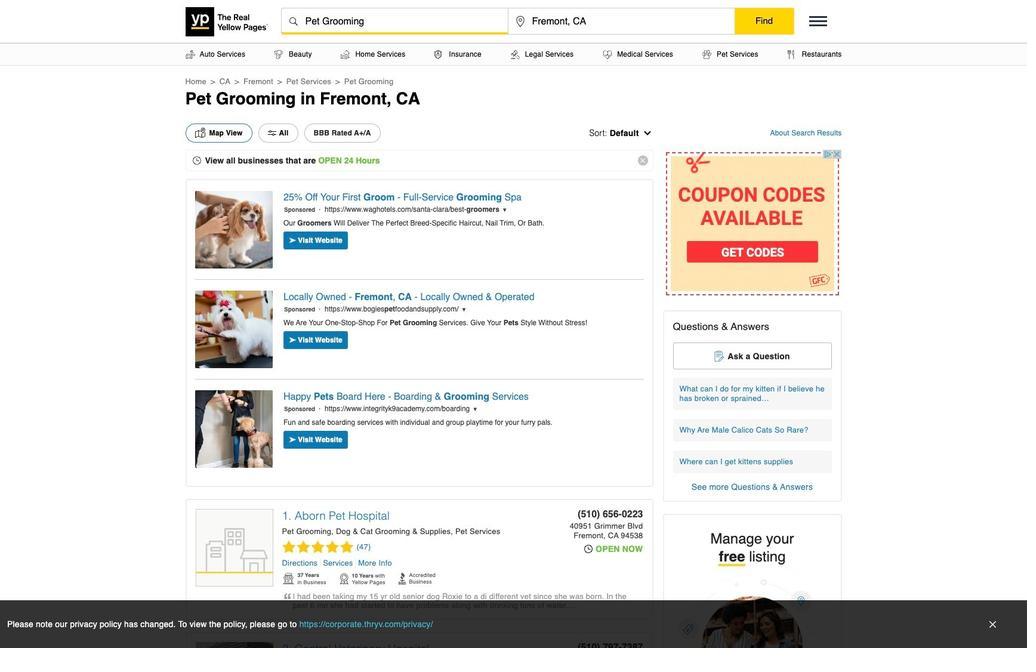 Task type: describe. For each thing, give the bounding box(es) containing it.
the real yellow pages logo image
[[185, 7, 269, 36]]

claim your listing image
[[673, 567, 832, 648]]

central veterinary hospital - veterinary specialty services image
[[196, 642, 273, 648]]

advertisement element
[[663, 149, 842, 299]]

browse auto services image
[[185, 50, 195, 59]]

browse insurance image
[[435, 50, 442, 59]]

yp image
[[399, 573, 406, 585]]

browse beauty image
[[275, 50, 283, 59]]

browse pet services image
[[703, 50, 712, 59]]

browse medical services image
[[603, 50, 612, 59]]

Where? text field
[[508, 8, 735, 35]]

Find a business text field
[[281, 8, 508, 35]]



Task type: vqa. For each thing, say whether or not it's contained in the screenshot.
Phone: on the bottom of the page
no



Task type: locate. For each thing, give the bounding box(es) containing it.
0 horizontal spatial yp image
[[282, 573, 295, 586]]

2 yp image from the left
[[339, 573, 349, 586]]

browse restaurants image
[[788, 50, 795, 59]]

1 yp image from the left
[[282, 573, 295, 586]]

ask a question image
[[715, 350, 725, 362]]

yp image
[[282, 573, 295, 586], [339, 573, 349, 586]]

1 horizontal spatial yp image
[[339, 573, 349, 586]]

aborn pet hospital - veterinarian emergency services image
[[196, 510, 273, 587]]

browse home services image
[[341, 50, 350, 59]]

browse legal services image
[[511, 50, 520, 59]]



